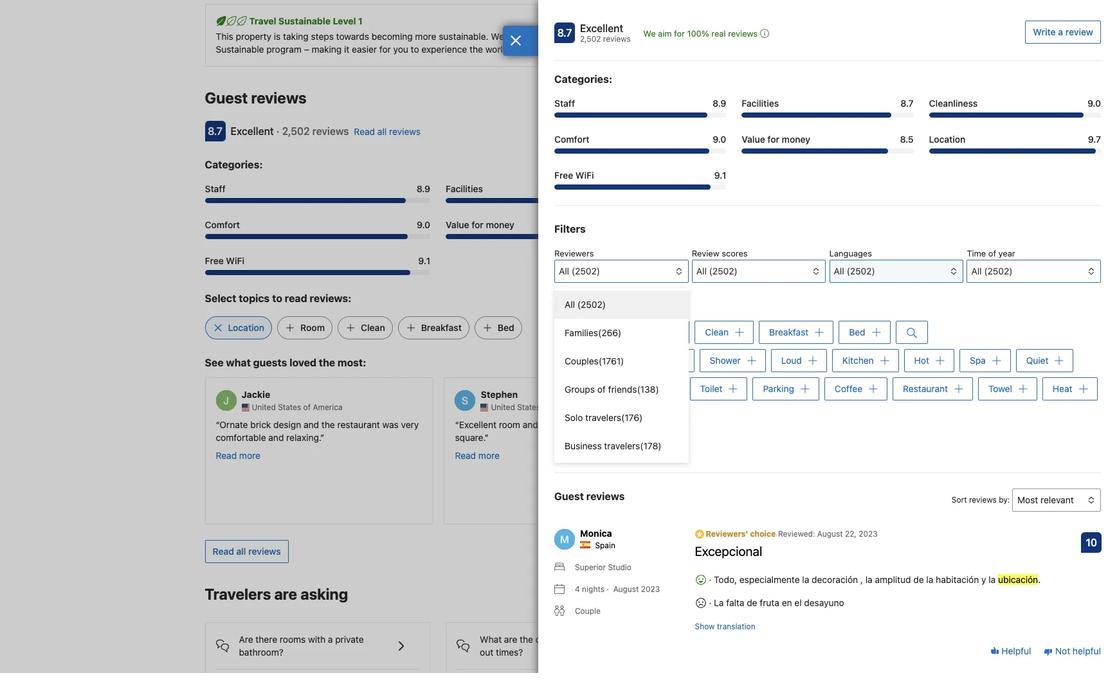 Task type: locate. For each thing, give the bounding box(es) containing it.
2 availability from the top
[[860, 590, 905, 601]]

all down time on the right top of the page
[[972, 266, 982, 277]]

more down the staff.
[[718, 450, 739, 461]]

ubicación
[[999, 575, 1039, 586]]

de right amplitud
[[914, 575, 924, 586]]

to right you
[[411, 44, 419, 55]]

0 horizontal spatial wifi
[[226, 255, 245, 266]]

groups of friends (138)
[[565, 384, 659, 395]]

a inside " perfect location. gorgeous apartment and friendly staff. all at a really reasonable price
[[775, 432, 780, 443]]

bed
[[498, 322, 515, 333], [849, 327, 866, 338]]

1 check- from the left
[[536, 634, 565, 645]]

0 vertical spatial cleanliness
[[930, 98, 978, 109]]

august
[[818, 530, 843, 539], [614, 585, 639, 595]]

all (2502) button down languages
[[830, 260, 964, 283]]

1 vertical spatial 9.0
[[713, 134, 727, 145]]

comfort for location
[[555, 134, 590, 145]]

0 horizontal spatial categories:
[[205, 159, 263, 171]]

0 horizontal spatial check-
[[536, 634, 565, 645]]

0 vertical spatial guest
[[205, 89, 248, 107]]

are left asking
[[274, 585, 297, 603]]

1 vertical spatial facilities
[[446, 183, 483, 194]]

america up solo
[[552, 403, 582, 412]]

see availability down the · todo, especialmente la decoración , la amplitud de la habitación y la ubicación . at the bottom
[[842, 590, 905, 601]]

all inside dropdown button
[[559, 266, 569, 277]]

select left topic at the top right
[[555, 299, 579, 309]]

read more down friendly
[[695, 450, 739, 461]]

1 horizontal spatial free wifi
[[555, 170, 594, 181]]

ornate
[[220, 419, 248, 430]]

sustainable inside the this property is taking steps towards becoming more sustainable. we've worked with experts such as travalyst and sustainalize to create the travel sustainable program – making it easier for you to experience the world more sustainably.
[[216, 44, 264, 55]]

3 united from the left
[[731, 403, 755, 412]]

easier
[[352, 44, 377, 55]]

1 vertical spatial 2023
[[641, 585, 660, 595]]

filter reviews region
[[555, 221, 1102, 463]]

excellent inside excellent 2,502 reviews
[[580, 23, 624, 34]]

1 vertical spatial 8.9
[[417, 183, 431, 194]]

9.0
[[1088, 98, 1102, 109], [713, 134, 727, 145], [417, 219, 431, 230]]

en
[[782, 598, 792, 609]]

2 read more from the left
[[455, 450, 500, 461]]

1 horizontal spatial review categories element
[[555, 71, 613, 87]]

(2502)
[[572, 266, 600, 277], [709, 266, 738, 277], [847, 266, 875, 277], [985, 266, 1013, 277], [578, 299, 606, 310]]

free wifi for right free wifi 9.1 meter
[[555, 170, 594, 181]]

taking
[[283, 31, 309, 42]]

travelers for (178)
[[604, 441, 640, 452]]

2 see availability button from the top
[[834, 584, 913, 607]]

are up times?
[[504, 634, 518, 645]]

1 united states of america from the left
[[252, 403, 343, 412]]

travelers right cold
[[586, 412, 622, 423]]

august left 22,
[[818, 530, 843, 539]]

availability for travelers are asking
[[860, 590, 905, 601]]

staff for free wifi
[[205, 183, 226, 194]]

all left topic at the top right
[[565, 299, 575, 310]]

la right the ,
[[866, 575, 873, 586]]

all (2502) button down the year
[[967, 260, 1102, 283]]

" perfect location. gorgeous apartment and friendly staff. all at a really reasonable price
[[695, 419, 876, 443]]

1 horizontal spatial 2,502
[[580, 34, 601, 44]]

location down topics
[[228, 322, 265, 333]]

of
[[989, 248, 997, 259], [598, 384, 606, 395], [303, 403, 311, 412], [543, 403, 550, 412]]

1 availability from the top
[[860, 93, 905, 104]]

0 horizontal spatial facilities
[[446, 183, 483, 194]]

facilities for location
[[742, 98, 779, 109]]

free for right free wifi 9.1 meter
[[555, 170, 573, 181]]

1 vertical spatial travel
[[804, 31, 829, 42]]

guest reviews up monica
[[555, 491, 625, 503]]

1 horizontal spatial value for money
[[742, 134, 811, 145]]

1 horizontal spatial read more
[[455, 450, 500, 461]]

1 vertical spatial guest reviews
[[555, 491, 625, 503]]

0 horizontal spatial 8.9
[[417, 183, 431, 194]]

perfect
[[699, 419, 729, 430]]

2023
[[859, 530, 878, 539], [641, 585, 660, 595]]

families (266)
[[565, 327, 622, 338]]

0 horizontal spatial united states of america
[[252, 403, 343, 412]]

a left private
[[328, 634, 333, 645]]

1 vertical spatial availability
[[860, 590, 905, 601]]

to right topic at the top right
[[610, 299, 618, 309]]

2 " from the left
[[485, 432, 489, 443]]

1 read more button from the left
[[216, 450, 261, 462]]

more
[[415, 31, 437, 42], [511, 44, 532, 55], [239, 450, 261, 461], [479, 450, 500, 461], [718, 450, 739, 461]]

3 all (2502) button from the left
[[967, 260, 1102, 283]]

america
[[313, 403, 343, 412], [552, 403, 582, 412]]

show inside show translation 'link'
[[695, 622, 715, 632]]

main
[[629, 419, 648, 430]]

all (2502) button down scores
[[692, 260, 826, 283]]

all (2502) for languages
[[834, 266, 875, 277]]

show translation
[[695, 622, 756, 632]]

travelers for (176)
[[586, 412, 622, 423]]

100%
[[688, 28, 709, 39]]

bathroom
[[565, 355, 605, 366]]

categories: for location
[[555, 73, 613, 85]]

1 horizontal spatial breakfast
[[770, 327, 809, 338]]

with right the 'rooms'
[[308, 634, 326, 645]]

to left read
[[272, 293, 282, 304]]

0 vertical spatial 9.0
[[1088, 98, 1102, 109]]

1 vertical spatial sustainable
[[216, 44, 264, 55]]

(138)
[[637, 384, 659, 395]]

america for the
[[313, 403, 343, 412]]

sustainalize
[[697, 31, 746, 42]]

2 all (2502) button from the left
[[830, 260, 964, 283]]

reviews: right search
[[649, 299, 681, 309]]

united states of america for and
[[491, 403, 582, 412]]

select for select topics to read reviews:
[[205, 293, 236, 304]]

august right the nights
[[614, 585, 639, 595]]

2 united states of america from the left
[[491, 403, 582, 412]]

1 states from the left
[[278, 403, 301, 412]]

it
[[344, 44, 350, 55]]

1 vertical spatial review categories element
[[205, 157, 263, 172]]

0 horizontal spatial all
[[236, 546, 246, 557]]

level
[[333, 16, 356, 26]]

1 horizontal spatial scored 8.7 element
[[555, 23, 575, 43]]

choice
[[751, 530, 776, 539]]

staff
[[555, 98, 575, 109], [205, 183, 226, 194]]

all down the review
[[697, 266, 707, 277]]

2 america from the left
[[552, 403, 582, 412]]

1 horizontal spatial travel
[[804, 31, 829, 42]]

1 horizontal spatial comfort 9.0 meter
[[555, 149, 727, 154]]

are for the
[[504, 634, 518, 645]]

1 horizontal spatial money
[[782, 134, 811, 145]]

2 read more button from the left
[[455, 450, 500, 462]]

the right off
[[613, 419, 626, 430]]

with inside the this property is taking steps towards becoming more sustainable. we've worked with experts such as travalyst and sustainalize to create the travel sustainable program – making it easier for you to experience the world more sustainably.
[[552, 31, 569, 42]]

right
[[575, 419, 596, 430]]

show inside show less button
[[555, 440, 577, 451]]

0 horizontal spatial 9.1
[[418, 255, 431, 266]]

all (2502) down time of year at the right
[[972, 266, 1013, 277]]

location right 8.5
[[930, 134, 966, 145]]

0 horizontal spatial travel
[[249, 16, 276, 26]]

1 horizontal spatial facilities
[[742, 98, 779, 109]]

0 horizontal spatial money
[[486, 219, 515, 230]]

1 horizontal spatial facilities 8.7 meter
[[742, 113, 914, 118]]

.
[[1039, 575, 1041, 586]]

guest reviews inside guest reviews element
[[205, 89, 307, 107]]

1 vertical spatial value for money
[[446, 219, 515, 230]]

" inside " ornate brick design and the restaurant was very comfortable and relaxing.
[[216, 419, 220, 430]]

select a topic to search reviews:
[[555, 299, 681, 309]]

as
[[627, 31, 637, 42]]

aim
[[658, 28, 672, 39]]

hot
[[915, 355, 930, 366]]

coffee
[[835, 384, 863, 395]]

1 vertical spatial free wifi
[[205, 255, 245, 266]]

and right in
[[574, 634, 590, 645]]

read
[[354, 126, 375, 137], [216, 450, 237, 461], [455, 450, 476, 461], [695, 450, 716, 461], [213, 546, 234, 557]]

1 horizontal spatial select
[[555, 299, 579, 309]]

0 horizontal spatial guest
[[205, 89, 248, 107]]

year
[[999, 248, 1016, 259]]

most:
[[338, 357, 366, 369]]

1 vertical spatial excellent
[[231, 126, 274, 137]]

all down the reviewers
[[559, 266, 569, 277]]

a
[[1059, 26, 1064, 37], [581, 299, 586, 309], [775, 432, 780, 443], [328, 634, 333, 645]]

1 united from the left
[[252, 403, 276, 412]]

2 vertical spatial see
[[842, 590, 858, 601]]

in
[[565, 634, 572, 645]]

read more button down comfortable
[[216, 450, 261, 462]]

" for design
[[320, 432, 324, 443]]

1 " from the left
[[320, 432, 324, 443]]

free wifi up filters
[[555, 170, 594, 181]]

excellent 2,502 reviews
[[580, 23, 631, 44]]

states for design
[[278, 403, 301, 412]]

excellent inside " excellent room and setting.  right off the main square.
[[459, 419, 497, 430]]

" up "square."
[[455, 419, 459, 430]]

1 " from the left
[[216, 419, 220, 430]]

travel
[[249, 16, 276, 26], [804, 31, 829, 42]]

united down stephen on the bottom of page
[[491, 403, 515, 412]]

falta
[[727, 598, 745, 609]]

travel up property
[[249, 16, 276, 26]]

availability down the · todo, especialmente la decoración , la amplitud de la habitación y la ubicación . at the bottom
[[860, 590, 905, 601]]

are for asking
[[274, 585, 297, 603]]

1 vertical spatial staff 8.9 meter
[[205, 198, 431, 203]]

select left topics
[[205, 293, 236, 304]]

all (2502) down the reviewers
[[559, 266, 600, 277]]

1 horizontal spatial show
[[695, 622, 715, 632]]

toilet
[[700, 384, 723, 395]]

review categories element
[[555, 71, 613, 87], [205, 157, 263, 172]]

0 vertical spatial read all reviews
[[354, 126, 421, 137]]

staff 8.9 meter
[[555, 113, 727, 118], [205, 198, 431, 203]]

0 horizontal spatial bed
[[498, 322, 515, 333]]

staff 8.9 meter for free wifi
[[205, 198, 431, 203]]

show less
[[555, 440, 596, 451]]

rated excellent element
[[580, 21, 631, 36], [231, 126, 274, 137]]

0 horizontal spatial "
[[216, 419, 220, 430]]

all for languages
[[834, 266, 845, 277]]

all (2502) for time of year
[[972, 266, 1013, 277]]

0 vertical spatial staff
[[555, 98, 575, 109]]

1 vertical spatial all
[[236, 546, 246, 557]]

wifi up topics
[[226, 255, 245, 266]]

more down comfortable
[[239, 450, 261, 461]]

0 horizontal spatial staff
[[205, 183, 226, 194]]

1 america from the left
[[313, 403, 343, 412]]

sustainable up the taking
[[279, 16, 331, 26]]

" up comfortable
[[216, 419, 220, 430]]

facilities for free wifi
[[446, 183, 483, 194]]

read more down "square."
[[455, 450, 500, 461]]

all (2502) link
[[555, 291, 689, 319]]

guest up monica
[[555, 491, 584, 503]]

what
[[226, 357, 251, 369]]

categories: for free wifi
[[205, 159, 263, 171]]

all down languages
[[834, 266, 845, 277]]

we aim for 100% real reviews
[[644, 28, 758, 39]]

2 see availability from the top
[[842, 590, 905, 601]]

states up design
[[278, 403, 301, 412]]

select topics to read reviews:
[[205, 293, 352, 304]]

2 " from the left
[[455, 419, 459, 430]]

show for show less
[[555, 440, 577, 451]]

see availability for travelers are asking
[[842, 590, 905, 601]]

1 horizontal spatial all (2502) button
[[830, 260, 964, 283]]

all (2502) down review scores
[[697, 266, 738, 277]]

(2502) down review scores
[[709, 266, 738, 277]]

(2502) inside dropdown button
[[572, 266, 600, 277]]

(2502) down time of year at the right
[[985, 266, 1013, 277]]

1 horizontal spatial staff 8.9 meter
[[555, 113, 727, 118]]

availability up 8.5
[[860, 93, 905, 104]]

1 horizontal spatial clean
[[705, 327, 729, 338]]

show for show translation
[[695, 622, 715, 632]]

read all reviews
[[354, 126, 421, 137], [213, 546, 281, 557]]

reviews:
[[310, 293, 352, 304], [649, 299, 681, 309]]

2 la from the left
[[866, 575, 873, 586]]

2023 right the nights
[[641, 585, 660, 595]]

see availability button for travelers are asking
[[834, 584, 913, 607]]

clean up most:
[[361, 322, 385, 333]]

guest reviews element
[[205, 88, 829, 108]]

1 horizontal spatial free
[[555, 170, 573, 181]]

united inside "jacqueline united kingdom"
[[731, 403, 755, 412]]

close image
[[510, 35, 522, 46]]

united
[[252, 403, 276, 412], [491, 403, 515, 412], [731, 403, 755, 412]]

la left decoración
[[803, 575, 810, 586]]

3 " from the left
[[695, 419, 699, 430]]

0 vertical spatial scored 8.7 element
[[555, 23, 575, 43]]

1 vertical spatial staff
[[205, 183, 226, 194]]

review
[[692, 248, 720, 259]]

reviewers
[[555, 248, 594, 259]]

0 horizontal spatial 9.0
[[417, 219, 431, 230]]

of up " ornate brick design and the restaurant was very comfortable and relaxing.
[[303, 403, 311, 412]]

clean up shower
[[705, 327, 729, 338]]

read more for comfortable
[[216, 450, 261, 461]]

la right y
[[989, 575, 996, 586]]

all (2502) for review scores
[[697, 266, 738, 277]]

all (2502) down languages
[[834, 266, 875, 277]]

0 horizontal spatial staff 8.9 meter
[[205, 198, 431, 203]]

2 vertical spatial excellent
[[459, 419, 497, 430]]

this property is taking steps towards becoming more sustainable. we've worked with experts such as travalyst and sustainalize to create the travel sustainable program – making it easier for you to experience the world more sustainably.
[[216, 31, 829, 55]]

cleanliness 9.0 meter
[[930, 113, 1102, 118]]

travel right create
[[804, 31, 829, 42]]

0 horizontal spatial free wifi
[[205, 255, 245, 266]]

kitchen
[[843, 355, 874, 366]]

see availability
[[842, 93, 905, 104], [842, 590, 905, 601]]

there
[[256, 634, 277, 645]]

read inside button
[[213, 546, 234, 557]]

4
[[575, 585, 580, 595]]

nights
[[582, 585, 605, 595]]

0 vertical spatial 2,502
[[580, 34, 601, 44]]

guest down the this
[[205, 89, 248, 107]]

and right room
[[523, 419, 538, 430]]

location
[[930, 134, 966, 145], [228, 322, 265, 333], [565, 327, 600, 338]]

see for guest reviews
[[842, 93, 858, 104]]

1 vertical spatial guest
[[555, 491, 584, 503]]

comfort 9.0 meter for location
[[555, 149, 727, 154]]

" up friendly
[[695, 419, 699, 430]]

not helpful button
[[1044, 645, 1102, 658]]

travelers
[[586, 412, 622, 423], [604, 441, 640, 452]]

travelers
[[205, 585, 271, 603]]

read more for square.
[[455, 450, 500, 461]]

0 vertical spatial value for money 8.5 meter
[[742, 149, 914, 154]]

reasonable
[[807, 432, 853, 443]]

location up "bathroom"
[[565, 327, 600, 338]]

scored 8.7 element
[[555, 23, 575, 43], [205, 121, 226, 142]]

breakfast
[[421, 322, 462, 333], [770, 327, 809, 338]]

less
[[580, 440, 596, 451]]

becoming
[[372, 31, 413, 42]]

all for time of year
[[972, 266, 982, 277]]

1 vertical spatial see availability
[[842, 590, 905, 601]]

write
[[1034, 26, 1056, 37]]

and inside " excellent room and setting.  right off the main square.
[[523, 419, 538, 430]]

sustainable down property
[[216, 44, 264, 55]]

guest reviews up the excellent · 2,502 reviews
[[205, 89, 307, 107]]

read more down comfortable
[[216, 450, 261, 461]]

united for brick
[[252, 403, 276, 412]]

united states of america
[[252, 403, 343, 412], [491, 403, 582, 412]]

facilities 8.7 meter
[[742, 113, 914, 118], [446, 198, 672, 203]]

free wifi up topics
[[205, 255, 245, 266]]

location 9.7 meter
[[930, 149, 1102, 154]]

(2502) up families (266)
[[578, 299, 606, 310]]

1 vertical spatial scored 8.7 element
[[205, 121, 226, 142]]

united down jackie
[[252, 403, 276, 412]]

1 horizontal spatial with
[[552, 31, 569, 42]]

0 vertical spatial see availability button
[[834, 88, 913, 111]]

1 see availability button from the top
[[834, 88, 913, 111]]

(2502) for languages
[[847, 266, 875, 277]]

with up "sustainably."
[[552, 31, 569, 42]]

2 horizontal spatial excellent
[[580, 23, 624, 34]]

0 horizontal spatial value for money
[[446, 219, 515, 230]]

4 la from the left
[[989, 575, 996, 586]]

0 vertical spatial availability
[[860, 93, 905, 104]]

2023 right 22,
[[859, 530, 878, 539]]

review scores
[[692, 248, 748, 259]]

amplitud
[[875, 575, 911, 586]]

scored 8.7 element for excellent · 2,502 reviews
[[205, 121, 226, 142]]

0 vertical spatial august
[[818, 530, 843, 539]]

1 vertical spatial travelers
[[604, 441, 640, 452]]

0 vertical spatial guest reviews
[[205, 89, 307, 107]]

wifi
[[576, 170, 594, 181], [226, 255, 245, 266]]

0 vertical spatial comfort
[[555, 134, 590, 145]]

0 horizontal spatial united
[[252, 403, 276, 412]]

1 horizontal spatial 8.9
[[713, 98, 727, 109]]

1 read more from the left
[[216, 450, 261, 461]]

and inside what are the check-in and check- out times?
[[574, 634, 590, 645]]

travelers down main
[[604, 441, 640, 452]]

1 horizontal spatial staff
[[555, 98, 575, 109]]

"
[[216, 419, 220, 430], [455, 419, 459, 430], [695, 419, 699, 430]]

2 united from the left
[[491, 403, 515, 412]]

wifi for right free wifi 9.1 meter
[[576, 170, 594, 181]]

united states of america up design
[[252, 403, 343, 412]]

apartment
[[812, 419, 855, 430]]

8.9 for location
[[713, 98, 727, 109]]

1 vertical spatial are
[[504, 634, 518, 645]]

comfort 9.0 meter for free wifi
[[205, 234, 431, 239]]

the up times?
[[520, 634, 533, 645]]

availability for guest reviews
[[860, 93, 905, 104]]

the left restaurant
[[322, 419, 335, 430]]

0 vertical spatial rated excellent element
[[580, 21, 631, 36]]

a right at
[[775, 432, 780, 443]]

check-
[[536, 634, 565, 645], [592, 634, 621, 645]]

all (2502) inside dropdown button
[[559, 266, 600, 277]]

comfort 9.0 meter
[[555, 149, 727, 154], [205, 234, 431, 239]]

guest
[[205, 89, 248, 107], [555, 491, 584, 503]]

la left habitación
[[927, 575, 934, 586]]

all (2502) button for languages
[[830, 260, 964, 283]]

1 all (2502) button from the left
[[692, 260, 826, 283]]

value for money 8.5 meter
[[742, 149, 914, 154], [446, 234, 672, 239]]

(2502) down languages
[[847, 266, 875, 277]]

reviews: up room
[[310, 293, 352, 304]]

wifi up filters
[[576, 170, 594, 181]]

1
[[358, 16, 363, 26]]

3 la from the left
[[927, 575, 934, 586]]

0 horizontal spatial read more
[[216, 450, 261, 461]]

la
[[714, 598, 724, 609]]

worked
[[519, 31, 549, 42]]

1 see availability from the top
[[842, 93, 905, 104]]

9.7
[[1089, 134, 1102, 145]]

0 horizontal spatial august
[[614, 585, 639, 595]]

free wifi 9.1 meter
[[555, 185, 727, 190], [205, 270, 431, 275]]

1 horizontal spatial america
[[552, 403, 582, 412]]

united down jacqueline
[[731, 403, 755, 412]]

united states of america image
[[242, 404, 249, 412]]

0 vertical spatial comfort 9.0 meter
[[555, 149, 727, 154]]

" inside " perfect location. gorgeous apartment and friendly staff. all at a really reasonable price
[[695, 419, 699, 430]]

united states of america up setting.
[[491, 403, 582, 412]]

1 horizontal spatial 9.0
[[713, 134, 727, 145]]

all left at
[[752, 432, 762, 443]]

select for select a topic to search reviews:
[[555, 299, 579, 309]]

united for room
[[491, 403, 515, 412]]

1 vertical spatial august
[[614, 585, 639, 595]]

are inside what are the check-in and check- out times?
[[504, 634, 518, 645]]

see availability for guest reviews
[[842, 93, 905, 104]]

read more
[[216, 450, 261, 461], [455, 450, 500, 461], [695, 450, 739, 461]]

0 vertical spatial staff 8.9 meter
[[555, 113, 727, 118]]

out
[[480, 647, 494, 658]]

2 states from the left
[[517, 403, 541, 412]]

de right falta
[[747, 598, 758, 609]]

show translation link
[[695, 622, 756, 633]]

" inside " excellent room and setting.  right off the main square.
[[455, 419, 459, 430]]

1 vertical spatial 9.1
[[418, 255, 431, 266]]

design
[[274, 419, 301, 430]]

1 horizontal spatial excellent
[[459, 419, 497, 430]]

towards
[[336, 31, 369, 42]]

monica
[[580, 528, 612, 539]]

1 horizontal spatial value for money 8.5 meter
[[742, 149, 914, 154]]

states up room
[[517, 403, 541, 412]]



Task type: describe. For each thing, give the bounding box(es) containing it.
excepcional
[[695, 545, 763, 559]]

0 horizontal spatial value
[[446, 219, 469, 230]]

9.0 for 9.7
[[713, 134, 727, 145]]

0 horizontal spatial breakfast
[[421, 322, 462, 333]]

excellent for 2,502
[[580, 23, 624, 34]]

staff.
[[728, 432, 749, 443]]

stephen
[[481, 389, 518, 400]]

sort reviews by:
[[952, 496, 1010, 505]]

couples
[[565, 356, 599, 367]]

comfort for free wifi
[[205, 219, 240, 230]]

are
[[239, 634, 253, 645]]

y
[[982, 575, 987, 586]]

world
[[486, 44, 508, 55]]

suite
[[565, 384, 586, 395]]

1 vertical spatial money
[[486, 219, 515, 230]]

read all reviews button
[[205, 540, 289, 563]]

–
[[304, 44, 309, 55]]

2,502 inside excellent 2,502 reviews
[[580, 34, 601, 44]]

bathroom?
[[239, 647, 284, 658]]

" ornate brick design and the restaurant was very comfortable and relaxing.
[[216, 419, 419, 443]]

all for reviewers
[[559, 266, 569, 277]]

3 read more from the left
[[695, 450, 739, 461]]

with inside are there rooms with a private bathroom?
[[308, 634, 326, 645]]

of left friends on the right bottom of the page
[[598, 384, 606, 395]]

what are the check-in and check- out times? button
[[457, 623, 661, 659]]

the inside " excellent room and setting.  right off the main square.
[[613, 419, 626, 430]]

1 horizontal spatial location
[[565, 327, 600, 338]]

0 vertical spatial sustainable
[[279, 16, 331, 26]]

review categories element for free wifi
[[205, 157, 263, 172]]

we aim for 100% real reviews button
[[644, 27, 770, 40]]

0 horizontal spatial clean
[[361, 322, 385, 333]]

0 horizontal spatial location
[[228, 322, 265, 333]]

brick
[[250, 419, 271, 430]]

loud
[[782, 355, 802, 366]]

free wifi for bottom free wifi 9.1 meter
[[205, 255, 245, 266]]

0 vertical spatial value for money
[[742, 134, 811, 145]]

1 horizontal spatial free wifi 9.1 meter
[[555, 185, 727, 190]]

habitación
[[936, 575, 979, 586]]

" for excellent room and setting.  right off the main square.
[[455, 419, 459, 430]]

reviewed: august 22, 2023
[[778, 530, 878, 539]]

what
[[480, 634, 502, 645]]

(2502) for review scores
[[709, 266, 738, 277]]

to left create
[[749, 31, 757, 42]]

all (2502) for reviewers
[[559, 266, 600, 277]]

1 horizontal spatial bed
[[849, 327, 866, 338]]

of left the year
[[989, 248, 997, 259]]

(178)
[[640, 441, 662, 452]]

value for money 8.5 meter for 9.7
[[742, 149, 914, 154]]

facilities 8.7 meter for 9.1
[[446, 198, 672, 203]]

rated excellent element for ·
[[231, 126, 274, 137]]

all (2502) button for time of year
[[967, 260, 1102, 283]]

0 vertical spatial 9.1
[[715, 170, 727, 181]]

jacqueline united kingdom
[[720, 389, 789, 412]]

for inside button
[[674, 28, 685, 39]]

friendly
[[695, 432, 726, 443]]

the inside " ornate brick design and the restaurant was very comfortable and relaxing.
[[322, 419, 335, 430]]

for inside the this property is taking steps towards becoming more sustainable. we've worked with experts such as travalyst and sustainalize to create the travel sustainable program – making it easier for you to experience the world more sustainably.
[[380, 44, 391, 55]]

all for review scores
[[697, 266, 707, 277]]

united states of america image
[[481, 404, 489, 412]]

decoración
[[812, 575, 858, 586]]

languages
[[830, 248, 872, 259]]

1 horizontal spatial guest
[[555, 491, 584, 503]]

(266)
[[598, 327, 622, 338]]

8.9 for free wifi
[[417, 183, 431, 194]]

excellent for ·
[[231, 126, 274, 137]]

· la falta de fruta en el desayuno
[[707, 598, 845, 609]]

review categories element for location
[[555, 71, 613, 87]]

a inside are there rooms with a private bathroom?
[[328, 634, 333, 645]]

2 horizontal spatial 9.0
[[1088, 98, 1102, 109]]

topic
[[588, 299, 608, 309]]

0 vertical spatial 2023
[[859, 530, 878, 539]]

experts
[[571, 31, 603, 42]]

1 horizontal spatial reviews:
[[649, 299, 681, 309]]

2 check- from the left
[[592, 634, 621, 645]]

such
[[605, 31, 625, 42]]

not
[[1056, 646, 1071, 657]]

window
[[627, 384, 660, 395]]

and up relaxing.
[[304, 419, 319, 430]]

solo
[[565, 412, 583, 423]]

read more button for square.
[[455, 450, 500, 462]]

translation
[[717, 622, 756, 632]]

0 horizontal spatial cleanliness
[[687, 183, 736, 194]]

reviews inside excellent 2,502 reviews
[[603, 34, 631, 44]]

of up setting.
[[543, 403, 550, 412]]

read all reviews inside read all reviews button
[[213, 546, 281, 557]]

relaxing.
[[286, 432, 320, 443]]

staff for location
[[555, 98, 575, 109]]

the right create
[[788, 31, 802, 42]]

and inside the this property is taking steps towards becoming more sustainable. we've worked with experts such as travalyst and sustainalize to create the travel sustainable program – making it easier for you to experience the world more sustainably.
[[679, 31, 694, 42]]

wifi for bottom free wifi 9.1 meter
[[226, 255, 245, 266]]

(2502) for time of year
[[985, 266, 1013, 277]]

the inside what are the check-in and check- out times?
[[520, 634, 533, 645]]

steps
[[311, 31, 334, 42]]

see for travelers are asking
[[842, 590, 858, 601]]

staff 8.9 meter for location
[[555, 113, 727, 118]]

" excellent room and setting.  right off the main square.
[[455, 419, 648, 443]]

(1761)
[[599, 356, 624, 367]]

a left topic at the top right
[[581, 299, 586, 309]]

more down worked at the left of page
[[511, 44, 532, 55]]

checkin
[[625, 412, 658, 423]]

travalyst
[[639, 31, 676, 42]]

and inside " perfect location. gorgeous apartment and friendly staff. all at a really reasonable price
[[858, 419, 873, 430]]

0 vertical spatial value
[[742, 134, 765, 145]]

scored 8.7 element for excellent 2,502 reviews
[[555, 23, 575, 43]]

helpful
[[1073, 646, 1102, 657]]

experience
[[422, 44, 467, 55]]

and down design
[[269, 432, 284, 443]]

all (2502) up families
[[565, 299, 606, 310]]

this is a carousel with rotating slides. it displays featured reviews of the property. use the next and previous buttons to navigate. region
[[195, 372, 923, 530]]

el
[[795, 598, 802, 609]]

write a review button
[[1026, 21, 1102, 44]]

united states of america for design
[[252, 403, 343, 412]]

not helpful
[[1053, 646, 1102, 657]]

free for bottom free wifi 9.1 meter
[[205, 255, 224, 266]]

parking
[[763, 384, 795, 395]]

9.0 for 9.1
[[417, 219, 431, 230]]

1 vertical spatial see
[[205, 357, 224, 369]]

towel
[[989, 384, 1013, 395]]

" for ornate brick design and the restaurant was very comfortable and relaxing.
[[216, 419, 220, 430]]

22,
[[845, 530, 857, 539]]

show less button
[[555, 435, 596, 458]]

0 vertical spatial travel
[[249, 16, 276, 26]]

cold
[[565, 412, 584, 423]]

1 horizontal spatial guest reviews
[[555, 491, 625, 503]]

america for right
[[552, 403, 582, 412]]

0 vertical spatial all
[[378, 126, 387, 137]]

we
[[644, 28, 656, 39]]

is
[[274, 31, 281, 42]]

1 horizontal spatial cleanliness
[[930, 98, 978, 109]]

" for and
[[485, 432, 489, 443]]

see what guests loved the most:
[[205, 357, 366, 369]]

spain
[[595, 541, 616, 551]]

asking
[[301, 585, 348, 603]]

what are the check-in and check- out times?
[[480, 634, 621, 658]]

desayuno
[[805, 598, 845, 609]]

1 vertical spatial free wifi 9.1 meter
[[205, 270, 431, 275]]

reviewers' choice
[[704, 530, 776, 539]]

write a review
[[1034, 26, 1094, 37]]

spa
[[970, 355, 986, 366]]

the down sustainable.
[[470, 44, 483, 55]]

guests
[[253, 357, 287, 369]]

(2502) for reviewers
[[572, 266, 600, 277]]

fruta
[[760, 598, 780, 609]]

the right loved
[[319, 357, 335, 369]]

a right write
[[1059, 26, 1064, 37]]

0 horizontal spatial reviews:
[[310, 293, 352, 304]]

rated excellent element for 2,502
[[580, 21, 631, 36]]

real
[[712, 28, 726, 39]]

1 horizontal spatial de
[[914, 575, 924, 586]]

are there rooms with a private bathroom? button
[[216, 623, 420, 659]]

1 horizontal spatial read all reviews
[[354, 126, 421, 137]]

groups
[[565, 384, 595, 395]]

scored 10 element
[[1082, 533, 1102, 554]]

room
[[499, 419, 521, 430]]

setting.
[[541, 419, 572, 430]]

jackie
[[242, 389, 270, 400]]

read more button for comfortable
[[216, 450, 261, 462]]

travel inside the this property is taking steps towards becoming more sustainable. we've worked with experts such as travalyst and sustainalize to create the travel sustainable program – making it easier for you to experience the world more sustainably.
[[804, 31, 829, 42]]

all inside button
[[236, 546, 246, 557]]

excellent · 2,502 reviews
[[231, 126, 349, 137]]

1 la from the left
[[803, 575, 810, 586]]

off
[[599, 419, 610, 430]]

all (2502) button for review scores
[[692, 260, 826, 283]]

1 vertical spatial de
[[747, 598, 758, 609]]

0 horizontal spatial 2,502
[[282, 126, 310, 137]]

especialmente
[[740, 575, 800, 586]]

all inside " perfect location. gorgeous apartment and friendly staff. all at a really reasonable price
[[752, 432, 762, 443]]

2 horizontal spatial location
[[930, 134, 966, 145]]

more up 'experience'
[[415, 31, 437, 42]]

sort
[[952, 496, 967, 505]]

1 horizontal spatial august
[[818, 530, 843, 539]]

facilities 8.7 meter for 9.7
[[742, 113, 914, 118]]

value for money 8.5 meter for 9.1
[[446, 234, 672, 239]]

this
[[216, 31, 233, 42]]

0 vertical spatial money
[[782, 134, 811, 145]]

states for and
[[517, 403, 541, 412]]

you
[[393, 44, 408, 55]]

more down "square."
[[479, 450, 500, 461]]

sustainably.
[[535, 44, 583, 55]]

see availability button for guest reviews
[[834, 88, 913, 111]]



Task type: vqa. For each thing, say whether or not it's contained in the screenshot.
leftmost "your"
no



